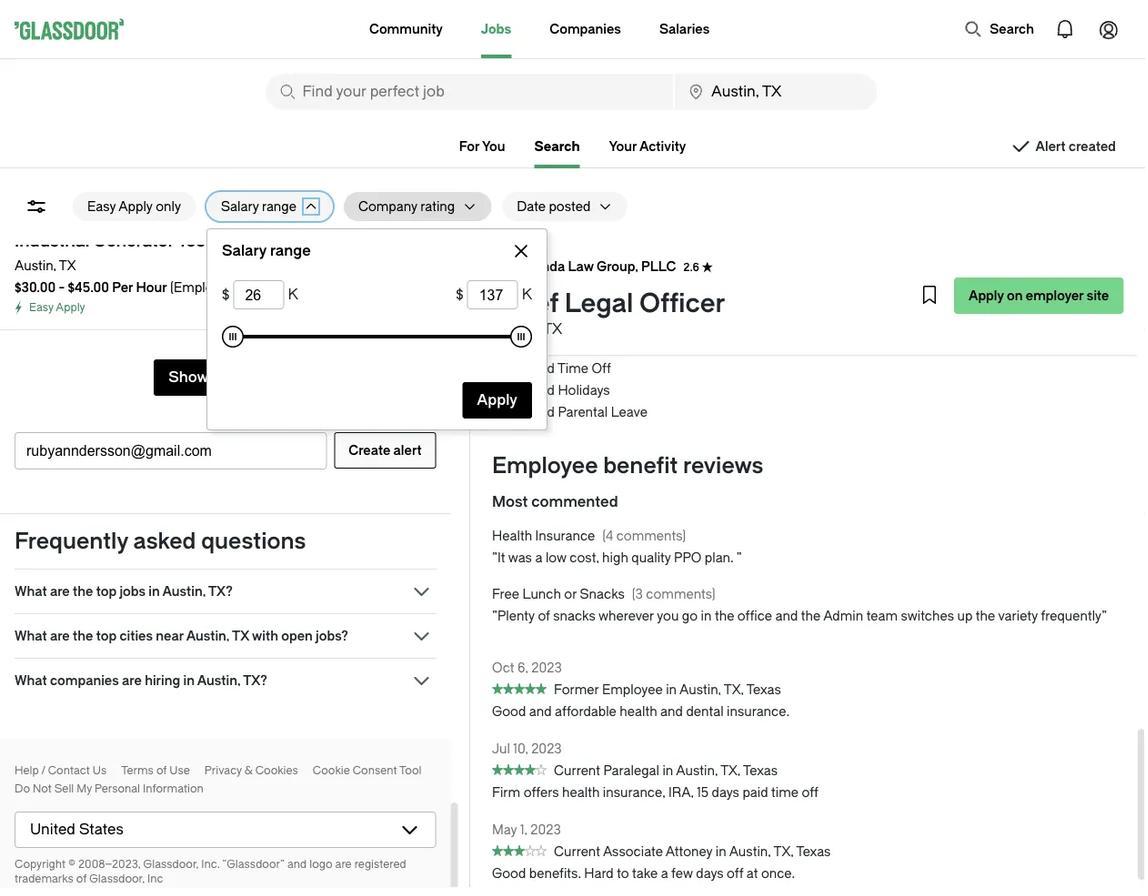 Task type: vqa. For each thing, say whether or not it's contained in the screenshot.
the topmost days
yes



Task type: describe. For each thing, give the bounding box(es) containing it.
health for health insurance (4 comments) "it was a low cost, high quality ppo plan. "
[[492, 529, 532, 544]]

current for hard
[[554, 845, 600, 860]]

2023 for current paralegal in austin, tx, texas
[[531, 741, 562, 756]]

texas for former employee in austin, tx, texas
[[746, 683, 781, 698]]

status for 6,
[[492, 684, 547, 695]]

your
[[609, 139, 637, 154]]

insurance down savings
[[571, 296, 631, 311]]

tx inside dropdown button
[[232, 628, 249, 643]]

jobs link
[[481, 0, 512, 58]]

©
[[68, 858, 76, 871]]

health for health savings account (hsa) dental insurance vision insurance retirement plan with up to 3% company match paid time off paid holidays paid parental leave
[[528, 274, 568, 289]]

zinda law group, pllc 2.6 ★
[[530, 259, 713, 274]]

and/or
[[694, 252, 733, 267]]

comments) inside the free lunch or snacks (3 comments) "plenty of snacks wherever you go in the office and the admin team switches up the variety frequently"
[[646, 587, 716, 602]]

children
[[736, 252, 785, 267]]

good for good benefits. hard to take a few days off at once.
[[492, 867, 526, 882]]

benefits.
[[529, 867, 581, 882]]

&
[[245, 764, 253, 777]]

3.0 stars out of 5 image
[[492, 843, 547, 860]]

tx, for insurance.
[[724, 683, 744, 698]]

in up good and affordable health and dental insurance. at the bottom of page
[[666, 683, 677, 698]]

consent
[[353, 764, 397, 777]]

are inside the what are the top cities near austin, tx with open jobs? dropdown button
[[50, 628, 70, 643]]

what for what companies are hiring in austin, tx?
[[15, 673, 47, 688]]

cost
[[894, 252, 921, 267]]

admin
[[823, 609, 863, 624]]

2.6
[[683, 260, 699, 273]]

help
[[15, 764, 39, 777]]

of inside copyright © 2008—2023, glassdoor, inc. "glassdoor" and logo are registered trademarks of glassdoor, inc
[[76, 873, 87, 885]]

attoney
[[666, 845, 712, 860]]

(employer
[[170, 280, 232, 295]]

1 horizontal spatial at
[[857, 252, 868, 267]]

2023 for current associate attoney in austin, tx, texas
[[530, 822, 561, 837]]

in inside popup button
[[149, 584, 160, 599]]

health for health insurance (ppo or hdhp plans available)
[[528, 209, 568, 224]]

2 slider from the left
[[511, 326, 532, 348]]

hdhp
[[684, 209, 723, 224]]

1 k from the left
[[288, 286, 298, 303]]

hour
[[136, 280, 167, 295]]

(3
[[632, 587, 643, 602]]

parental
[[558, 405, 608, 420]]

1 paid from the top
[[528, 362, 555, 377]]

community
[[369, 21, 443, 36]]

tx inside chief legal officer austin, tx
[[543, 321, 562, 338]]

leave
[[611, 405, 647, 420]]

my
[[77, 783, 92, 795]]

companies link
[[550, 0, 621, 58]]

associate
[[603, 845, 663, 860]]

chief
[[492, 288, 558, 319]]

austin, up once.
[[729, 845, 771, 860]]

companies
[[50, 673, 119, 688]]

date
[[517, 199, 546, 214]]

match
[[773, 340, 811, 355]]

with inside the what are the top cities near austin, tx with open jobs? dropdown button
[[252, 628, 278, 643]]

tx, for days
[[720, 764, 740, 779]]

paid
[[742, 786, 768, 801]]

5.0 stars out of 5 image
[[492, 681, 547, 698]]

company inside health savings account (hsa) dental insurance vision insurance retirement plan with up to 3% company match paid time off paid holidays paid parental leave
[[711, 340, 770, 355]]

per
[[112, 280, 133, 295]]

top for jobs
[[96, 584, 117, 599]]

1 horizontal spatial off
[[802, 786, 819, 801]]

good benefits. hard to take a few days off at once.
[[492, 867, 795, 882]]

apply on employer site
[[969, 288, 1109, 303]]

1 vertical spatial salary range
[[222, 243, 311, 259]]

0 horizontal spatial health
[[562, 786, 600, 801]]

affordable
[[555, 705, 616, 720]]

the inside dropdown button
[[73, 628, 93, 643]]

may
[[492, 822, 517, 837]]

salaries
[[660, 21, 710, 36]]

to inside health savings account (hsa) dental insurance vision insurance retirement plan with up to 3% company match paid time off paid holidays paid parental leave
[[676, 340, 688, 355]]

jul 10, 2023
[[492, 741, 562, 756]]

information
[[143, 783, 204, 795]]

the left office
[[715, 609, 734, 624]]

most commented element
[[492, 526, 1124, 642]]

available
[[801, 252, 854, 267]]

do not sell my personal information link
[[15, 783, 204, 795]]

salary range button
[[207, 192, 297, 221]]

the left variety
[[976, 609, 995, 624]]

zinda
[[530, 259, 565, 274]]

former employee in austin, tx, texas
[[554, 683, 781, 698]]

Search location field
[[675, 74, 878, 110]]

of left use
[[156, 764, 167, 777]]

salary range inside salary range dropdown button
[[221, 199, 297, 214]]

savings
[[572, 274, 620, 289]]

1 $ from the left
[[222, 286, 230, 303]]

jul
[[492, 741, 510, 756]]

insurance.
[[727, 705, 789, 720]]

what companies are hiring in austin, tx?
[[15, 673, 267, 688]]

salary inside salary range dropdown button
[[221, 199, 259, 214]]

was
[[508, 551, 532, 566]]

plan.
[[705, 551, 733, 566]]

2 k from the left
[[522, 286, 532, 303]]

hiring
[[145, 673, 180, 688]]

are inside what are the top jobs in austin, tx? popup button
[[50, 584, 70, 599]]

search button
[[956, 11, 1044, 47]]

0 vertical spatial days
[[712, 786, 739, 801]]

easy apply only button
[[73, 192, 196, 221]]

wherever
[[598, 609, 654, 624]]

the left cost
[[872, 252, 891, 267]]

what for what are the top jobs in austin, tx?
[[15, 584, 47, 599]]

austin, up the 15
[[676, 764, 718, 779]]

2 vertical spatial tx,
[[774, 845, 793, 860]]

none field search location
[[675, 74, 878, 110]]

1 vertical spatial days
[[696, 867, 724, 882]]

paralegal
[[603, 764, 659, 779]]

snacks
[[580, 587, 625, 602]]

what are the top jobs in austin, tx? button
[[15, 581, 436, 602]]

up inside health savings account (hsa) dental insurance vision insurance retirement plan with up to 3% company match paid time off paid holidays paid parental leave
[[657, 340, 673, 355]]

0 horizontal spatial to
[[617, 867, 629, 882]]

Enter email address email field
[[15, 433, 326, 469]]

apply for easy apply only
[[119, 199, 153, 214]]

may 1, 2023
[[492, 822, 561, 837]]

firm offers health insurance, ira, 15 days paid time off
[[492, 786, 819, 801]]

salaries link
[[660, 0, 710, 58]]

you
[[482, 139, 506, 154]]

1 vertical spatial glassdoor,
[[89, 873, 145, 885]]

status for 10,
[[492, 765, 547, 776]]

spouse
[[647, 252, 691, 267]]

insurance inside health insurance (4 comments) "it was a low cost, high quality ppo plan. "
[[535, 529, 595, 544]]

team
[[866, 609, 898, 624]]

easy for easy apply only
[[87, 199, 116, 214]]

tx? inside popup button
[[243, 673, 267, 688]]

open
[[281, 628, 313, 643]]

1 horizontal spatial a
[[661, 867, 668, 882]]

us
[[93, 764, 107, 777]]

what companies are hiring in austin, tx? button
[[15, 670, 436, 692]]

is
[[788, 252, 798, 267]]

what are the top jobs in austin, tx?
[[15, 584, 233, 599]]

employer
[[1026, 288, 1084, 303]]

frequently
[[15, 529, 128, 554]]

austin, tx $30.00 - $45.00 per hour (employer est.)
[[15, 258, 260, 295]]

"plenty
[[492, 609, 535, 624]]

cookie consent tool button
[[313, 764, 422, 778]]

"it
[[492, 551, 505, 566]]

1,
[[520, 822, 527, 837]]

jobs
[[481, 21, 512, 36]]



Task type: locate. For each thing, give the bounding box(es) containing it.
terms of use link
[[121, 764, 190, 777]]

privacy & cookies link
[[205, 764, 298, 777]]

tx, up once.
[[774, 845, 793, 860]]

0 vertical spatial with
[[629, 340, 654, 355]]

0 horizontal spatial $
[[222, 286, 230, 303]]

austin, inside chief legal officer austin, tx
[[492, 321, 540, 338]]

questions
[[201, 529, 306, 554]]

2 vertical spatial status
[[492, 846, 547, 857]]

austin, up what are the top cities near austin, tx with open jobs?
[[163, 584, 206, 599]]

top inside popup button
[[96, 584, 117, 599]]

$
[[222, 286, 230, 303], [456, 286, 464, 303]]

up
[[657, 340, 673, 355], [957, 609, 973, 624]]

of inside the free lunch or snacks (3 comments) "plenty of snacks wherever you go in the office and the admin team switches up the variety frequently"
[[538, 609, 550, 624]]

0 horizontal spatial tx
[[59, 258, 76, 273]]

range inside dropdown button
[[262, 199, 297, 214]]

personal
[[95, 783, 140, 795]]

0 vertical spatial tx,
[[724, 683, 744, 698]]

1 vertical spatial range
[[270, 243, 311, 259]]

trademarks
[[15, 873, 74, 885]]

0 vertical spatial off
[[802, 786, 819, 801]]

3%
[[691, 340, 708, 355]]

texas down time
[[796, 845, 831, 860]]

2 top from the top
[[96, 628, 117, 643]]

1 horizontal spatial or
[[669, 209, 681, 224]]

are inside copyright © 2008—2023, glassdoor, inc. "glassdoor" and logo are registered trademarks of glassdoor, inc
[[335, 858, 352, 871]]

1 vertical spatial off
[[727, 867, 743, 882]]

offers
[[523, 786, 559, 801]]

0 vertical spatial tx?
[[208, 584, 233, 599]]

0 vertical spatial glassdoor,
[[143, 858, 199, 871]]

austin, inside popup button
[[197, 673, 241, 688]]

inc
[[147, 873, 163, 885]]

1 horizontal spatial with
[[629, 340, 654, 355]]

0 vertical spatial health
[[528, 209, 568, 224]]

1 vertical spatial to
[[617, 867, 629, 882]]

2 vertical spatial 2023
[[530, 822, 561, 837]]

2 vertical spatial health
[[492, 529, 532, 544]]

companies
[[550, 21, 621, 36]]

sell
[[54, 783, 74, 795]]

insurance up low
[[535, 529, 595, 544]]

in right go
[[701, 609, 712, 624]]

glassdoor, down 2008—2023,
[[89, 873, 145, 885]]

group,
[[597, 259, 638, 274]]

1 current from the top
[[554, 764, 600, 779]]

salary up est.)
[[222, 243, 267, 259]]

0 vertical spatial health
[[619, 705, 657, 720]]

search inside search button
[[990, 21, 1035, 36]]

1 slider from the left
[[222, 326, 244, 348]]

employee
[[492, 453, 598, 478], [602, 683, 663, 698]]

status down 1, at the left bottom of page
[[492, 846, 547, 857]]

3 what from the top
[[15, 673, 47, 688]]

comments) up quality
[[616, 529, 686, 544]]

2 status from the top
[[492, 765, 547, 776]]

tx, down the dental
[[720, 764, 740, 779]]

1 vertical spatial up
[[957, 609, 973, 624]]

2 paid from the top
[[528, 383, 555, 398]]

employee up good and affordable health and dental insurance. at the bottom of page
[[602, 683, 663, 698]]

slider
[[222, 326, 244, 348], [511, 326, 532, 348]]

are right logo
[[335, 858, 352, 871]]

easy inside easy apply only button
[[87, 199, 116, 214]]

insurance up plan
[[569, 318, 629, 333]]

apply down -
[[56, 301, 85, 314]]

10,
[[513, 741, 528, 756]]

1 vertical spatial comments)
[[646, 587, 716, 602]]

2023 right 1, at the left bottom of page
[[530, 822, 561, 837]]

k down zinda
[[522, 286, 532, 303]]

dental
[[528, 296, 568, 311]]

cities
[[120, 628, 153, 643]]

commented
[[531, 494, 618, 510]]

are up companies
[[50, 628, 70, 643]]

zinda law group, pllc logo image
[[493, 252, 522, 281]]

3 paid from the top
[[528, 405, 555, 420]]

2 good from the top
[[492, 867, 526, 882]]

at left once.
[[746, 867, 758, 882]]

with left open
[[252, 628, 278, 643]]

health up close dropdown icon
[[528, 209, 568, 224]]

1 vertical spatial status
[[492, 765, 547, 776]]

help / contact us link
[[15, 764, 107, 777]]

easy down $30.00
[[29, 301, 54, 314]]

with inside health savings account (hsa) dental insurance vision insurance retirement plan with up to 3% company match paid time off paid holidays paid parental leave
[[629, 340, 654, 355]]

top left jobs
[[96, 584, 117, 599]]

free lunch or snacks (3 comments) "plenty of snacks wherever you go in the office and the admin team switches up the variety frequently"
[[492, 587, 1107, 624]]

1 horizontal spatial tx?
[[243, 673, 267, 688]]

and left logo
[[288, 858, 307, 871]]

plan
[[600, 340, 626, 355]]

what are the top cities near austin, tx with open jobs? button
[[15, 625, 436, 647]]

in right hiring at the left of page
[[183, 673, 195, 688]]

1 horizontal spatial k
[[522, 286, 532, 303]]

1 vertical spatial paid
[[528, 383, 555, 398]]

for you
[[459, 139, 506, 154]]

tx down what are the top jobs in austin, tx? popup button
[[232, 628, 249, 643]]

and inside the free lunch or snacks (3 comments) "plenty of snacks wherever you go in the office and the admin team switches up the variety frequently"
[[775, 609, 798, 624]]

pllc
[[641, 259, 676, 274]]

tx? up the what are the top cities near austin, tx with open jobs? dropdown button
[[208, 584, 233, 599]]

employee.
[[962, 252, 1025, 267]]

range
[[262, 199, 297, 214], [270, 243, 311, 259]]

close dropdown image
[[511, 240, 532, 262]]

2023 right 6,
[[531, 660, 562, 676]]

2023 right the 10,
[[531, 741, 562, 756]]

days right the 15
[[712, 786, 739, 801]]

days
[[712, 786, 739, 801], [696, 867, 724, 882]]

holidays
[[558, 383, 610, 398]]

top inside dropdown button
[[96, 628, 117, 643]]

company left rating
[[359, 199, 418, 214]]

1 vertical spatial with
[[252, 628, 278, 643]]

a left the few
[[661, 867, 668, 882]]

ira,
[[668, 786, 694, 801]]

and down the 5.0 stars out of 5 image
[[529, 705, 552, 720]]

1 horizontal spatial tx
[[232, 628, 249, 643]]

slider down chief
[[511, 326, 532, 348]]

do
[[15, 783, 30, 795]]

most
[[492, 494, 528, 510]]

0 vertical spatial at
[[857, 252, 868, 267]]

0 vertical spatial paid
[[528, 362, 555, 377]]

1 vertical spatial 2023
[[531, 741, 562, 756]]

insurance
[[572, 209, 631, 224], [571, 296, 631, 311], [569, 318, 629, 333], [535, 529, 595, 544]]

and down 'former employee in austin, tx, texas'
[[660, 705, 683, 720]]

high
[[602, 551, 628, 566]]

1 vertical spatial salary
[[222, 243, 267, 259]]

(4
[[602, 529, 613, 544]]

0 horizontal spatial easy
[[29, 301, 54, 314]]

0 vertical spatial or
[[669, 209, 681, 224]]

Search keyword field
[[266, 74, 673, 110]]

texas for current paralegal in austin, tx, texas
[[743, 764, 778, 779]]

in inside the free lunch or snacks (3 comments) "plenty of snacks wherever you go in the office and the admin team switches up the variety frequently"
[[701, 609, 712, 624]]

1 vertical spatial tx?
[[243, 673, 267, 688]]

health
[[528, 209, 568, 224], [528, 274, 568, 289], [492, 529, 532, 544]]

what for what are the top cities near austin, tx with open jobs?
[[15, 628, 47, 643]]

salary range
[[221, 199, 297, 214], [222, 243, 311, 259]]

and
[[775, 609, 798, 624], [529, 705, 552, 720], [660, 705, 683, 720], [288, 858, 307, 871]]

austin, up the dental
[[679, 683, 721, 698]]

"
[[736, 551, 742, 566]]

top for cities
[[96, 628, 117, 643]]

coverage for spouse and/or children is available at the cost of the employee.
[[565, 252, 1025, 267]]

or right (ppo
[[669, 209, 681, 224]]

0 horizontal spatial a
[[535, 551, 542, 566]]

0 vertical spatial texas
[[746, 683, 781, 698]]

tx? inside popup button
[[208, 584, 233, 599]]

1 vertical spatial texas
[[743, 764, 778, 779]]

the right cost
[[939, 252, 959, 267]]

1 vertical spatial a
[[661, 867, 668, 882]]

$ left chief
[[456, 286, 464, 303]]

4.0 stars out of 5 image
[[492, 762, 547, 779]]

a inside health insurance (4 comments) "it was a low cost, high quality ppo plan. "
[[535, 551, 542, 566]]

you
[[657, 609, 679, 624]]

1 horizontal spatial slider
[[511, 326, 532, 348]]

activity
[[640, 139, 686, 154]]

0 horizontal spatial apply
[[56, 301, 85, 314]]

current up hard
[[554, 845, 600, 860]]

insurance,
[[603, 786, 665, 801]]

health right offers
[[562, 786, 600, 801]]

company right 3%
[[711, 340, 770, 355]]

1 horizontal spatial easy
[[87, 199, 116, 214]]

0 vertical spatial range
[[262, 199, 297, 214]]

0 horizontal spatial or
[[564, 587, 577, 602]]

good down 3.0 stars out of 5 image
[[492, 867, 526, 882]]

privacy
[[205, 764, 242, 777]]

1 horizontal spatial company
[[711, 340, 770, 355]]

tx, up insurance.
[[724, 683, 744, 698]]

a left low
[[535, 551, 542, 566]]

2 horizontal spatial tx
[[543, 321, 562, 338]]

0 vertical spatial search
[[990, 21, 1035, 36]]

1 vertical spatial tx
[[543, 321, 562, 338]]

up right switches
[[957, 609, 973, 624]]

ppo
[[674, 551, 701, 566]]

paid
[[528, 362, 555, 377], [528, 383, 555, 398], [528, 405, 555, 420]]

status down the 10,
[[492, 765, 547, 776]]

to left take on the right
[[617, 867, 629, 882]]

austin, inside austin, tx $30.00 - $45.00 per hour (employer est.)
[[15, 258, 56, 273]]

0 horizontal spatial off
[[727, 867, 743, 882]]

0 horizontal spatial slider
[[222, 326, 244, 348]]

health up was
[[492, 529, 532, 544]]

what
[[15, 584, 47, 599], [15, 628, 47, 643], [15, 673, 47, 688]]

1 horizontal spatial to
[[676, 340, 688, 355]]

1 horizontal spatial apply
[[119, 199, 153, 214]]

3 status from the top
[[492, 846, 547, 857]]

on
[[1007, 288, 1023, 303]]

asked
[[133, 529, 196, 554]]

1 top from the top
[[96, 584, 117, 599]]

health inside health insurance (4 comments) "it was a low cost, high quality ppo plan. "
[[492, 529, 532, 544]]

1 vertical spatial easy
[[29, 301, 54, 314]]

in right the attoney
[[716, 845, 726, 860]]

for
[[627, 252, 643, 267]]

or up snacks
[[564, 587, 577, 602]]

salary right the only
[[221, 199, 259, 214]]

1 vertical spatial at
[[746, 867, 758, 882]]

slider down est.)
[[222, 326, 244, 348]]

site
[[1087, 288, 1109, 303]]

in inside popup button
[[183, 673, 195, 688]]

0 vertical spatial salary
[[221, 199, 259, 214]]

glassdoor, up "inc" at the bottom left of the page
[[143, 858, 199, 871]]

are inside the what companies are hiring in austin, tx? popup button
[[122, 673, 142, 688]]

status for 1,
[[492, 846, 547, 857]]

health down 'former employee in austin, tx, texas'
[[619, 705, 657, 720]]

austin, down chief
[[492, 321, 540, 338]]

what inside popup button
[[15, 584, 47, 599]]

1 vertical spatial good
[[492, 867, 526, 882]]

for
[[459, 139, 480, 154]]

terms of use
[[121, 764, 190, 777]]

2 vertical spatial tx
[[232, 628, 249, 643]]

what inside popup button
[[15, 673, 47, 688]]

company inside popup button
[[359, 199, 418, 214]]

0 horizontal spatial company
[[359, 199, 418, 214]]

apply left on
[[969, 288, 1004, 303]]

0 vertical spatial easy
[[87, 199, 116, 214]]

None field
[[266, 74, 673, 110], [675, 74, 878, 110], [233, 280, 284, 309], [467, 280, 518, 309], [233, 280, 284, 309], [467, 280, 518, 309]]

1 horizontal spatial employee
[[602, 683, 663, 698]]

at right available
[[857, 252, 868, 267]]

1 vertical spatial current
[[554, 845, 600, 860]]

oct
[[492, 660, 514, 676]]

$45.00
[[68, 280, 109, 295]]

2 $ from the left
[[456, 286, 464, 303]]

0 horizontal spatial tx?
[[208, 584, 233, 599]]

of right cost
[[924, 252, 936, 267]]

current for health
[[554, 764, 600, 779]]

2 horizontal spatial apply
[[969, 288, 1004, 303]]

current up offers
[[554, 764, 600, 779]]

off left once.
[[727, 867, 743, 882]]

15
[[697, 786, 709, 801]]

employee up most commented
[[492, 453, 598, 478]]

frequently asked questions
[[15, 529, 306, 554]]

1 vertical spatial search
[[535, 139, 580, 154]]

days right the few
[[696, 867, 724, 882]]

insurance up coverage
[[572, 209, 631, 224]]

search link
[[535, 139, 580, 168]]

1 vertical spatial top
[[96, 628, 117, 643]]

in right jobs
[[149, 584, 160, 599]]

paid left holidays
[[528, 383, 555, 398]]

2023 for former employee in austin, tx, texas
[[531, 660, 562, 676]]

0 vertical spatial tx
[[59, 258, 76, 273]]

time
[[557, 362, 588, 377]]

0 vertical spatial good
[[492, 705, 526, 720]]

tx? down the what are the top cities near austin, tx with open jobs? dropdown button
[[243, 673, 267, 688]]

account
[[622, 274, 674, 289]]

up inside the free lunch or snacks (3 comments) "plenty of snacks wherever you go in the office and the admin team switches up the variety frequently"
[[957, 609, 973, 624]]

terms
[[121, 764, 154, 777]]

0 vertical spatial up
[[657, 340, 673, 355]]

1 horizontal spatial $
[[456, 286, 464, 303]]

status down 6,
[[492, 684, 547, 695]]

of down lunch
[[538, 609, 550, 624]]

employee benefit reviews
[[492, 453, 763, 478]]

0 horizontal spatial at
[[746, 867, 758, 882]]

0 horizontal spatial k
[[288, 286, 298, 303]]

0 horizontal spatial employee
[[492, 453, 598, 478]]

austin,
[[15, 258, 56, 273], [492, 321, 540, 338], [163, 584, 206, 599], [186, 628, 230, 643], [197, 673, 241, 688], [679, 683, 721, 698], [676, 764, 718, 779], [729, 845, 771, 860]]

1 vertical spatial tx,
[[720, 764, 740, 779]]

open filter menu image
[[25, 196, 47, 217]]

paid left parental
[[528, 405, 555, 420]]

easy right open filter menu icon
[[87, 199, 116, 214]]

the up companies
[[73, 628, 93, 643]]

tx inside austin, tx $30.00 - $45.00 per hour (employer est.)
[[59, 258, 76, 273]]

health savings account (hsa) dental insurance vision insurance retirement plan with up to 3% company match paid time off paid holidays paid parental leave
[[528, 274, 811, 420]]

and right office
[[775, 609, 798, 624]]

2 current from the top
[[554, 845, 600, 860]]

health
[[619, 705, 657, 720], [562, 786, 600, 801]]

texas up insurance.
[[746, 683, 781, 698]]

with right plan
[[629, 340, 654, 355]]

jobs?
[[316, 628, 348, 643]]

good for good and affordable health and dental insurance.
[[492, 705, 526, 720]]

0 vertical spatial what
[[15, 584, 47, 599]]

top
[[96, 584, 117, 599], [96, 628, 117, 643]]

health down zinda
[[528, 274, 568, 289]]

lunch
[[522, 587, 561, 602]]

-
[[59, 280, 65, 295]]

are left hiring at the left of page
[[122, 673, 142, 688]]

1 horizontal spatial health
[[619, 705, 657, 720]]

1 vertical spatial or
[[564, 587, 577, 602]]

1 vertical spatial employee
[[602, 683, 663, 698]]

your activity
[[609, 139, 686, 154]]

low
[[545, 551, 566, 566]]

status
[[492, 684, 547, 695], [492, 765, 547, 776], [492, 846, 547, 857]]

texas up paid
[[743, 764, 778, 779]]

1 what from the top
[[15, 584, 47, 599]]

not
[[33, 783, 52, 795]]

apply left the only
[[119, 199, 153, 214]]

coverage
[[565, 252, 623, 267]]

1 vertical spatial health
[[562, 786, 600, 801]]

$ left est.)
[[222, 286, 230, 303]]

top left cities at the bottom left
[[96, 628, 117, 643]]

health inside health savings account (hsa) dental insurance vision insurance retirement plan with up to 3% company match paid time off paid holidays paid parental leave
[[528, 274, 568, 289]]

tx up -
[[59, 258, 76, 273]]

former
[[554, 683, 599, 698]]

1 status from the top
[[492, 684, 547, 695]]

and inside copyright © 2008—2023, glassdoor, inc. "glassdoor" and logo are registered trademarks of glassdoor, inc
[[288, 858, 307, 871]]

apply for easy apply
[[56, 301, 85, 314]]

1 horizontal spatial search
[[990, 21, 1035, 36]]

comments) up go
[[646, 587, 716, 602]]

community link
[[369, 0, 443, 58]]

0 vertical spatial salary range
[[221, 199, 297, 214]]

0 vertical spatial company
[[359, 199, 418, 214]]

the left admin
[[801, 609, 821, 624]]

quality
[[631, 551, 671, 566]]

what inside dropdown button
[[15, 628, 47, 643]]

2 vertical spatial what
[[15, 673, 47, 688]]

0 vertical spatial 2023
[[531, 660, 562, 676]]

(ppo
[[634, 209, 666, 224]]

0 vertical spatial comments)
[[616, 529, 686, 544]]

tx up the retirement
[[543, 321, 562, 338]]

the left jobs
[[73, 584, 93, 599]]

austin, inside popup button
[[163, 584, 206, 599]]

2 vertical spatial paid
[[528, 405, 555, 420]]

austin, inside dropdown button
[[186, 628, 230, 643]]

the inside popup button
[[73, 584, 93, 599]]

of down 2008—2023,
[[76, 873, 87, 885]]

austin, right near
[[186, 628, 230, 643]]

easy for easy apply
[[29, 301, 54, 314]]

tx
[[59, 258, 76, 273], [543, 321, 562, 338], [232, 628, 249, 643]]

or inside the free lunch or snacks (3 comments) "plenty of snacks wherever you go in the office and the admin team switches up the variety frequently"
[[564, 587, 577, 602]]

0 horizontal spatial search
[[535, 139, 580, 154]]

austin, up $30.00
[[15, 258, 56, 273]]

0 vertical spatial top
[[96, 584, 117, 599]]

none field search keyword
[[266, 74, 673, 110]]

k right est.)
[[288, 286, 298, 303]]

comments) inside health insurance (4 comments) "it was a low cost, high quality ppo plan. "
[[616, 529, 686, 544]]

austin, down the what are the top cities near austin, tx with open jobs? dropdown button
[[197, 673, 241, 688]]

up left 3%
[[657, 340, 673, 355]]

2 what from the top
[[15, 628, 47, 643]]

None button
[[15, 812, 436, 848]]

1 vertical spatial what
[[15, 628, 47, 643]]

2 vertical spatial texas
[[796, 845, 831, 860]]

paid down the retirement
[[528, 362, 555, 377]]

0 vertical spatial employee
[[492, 453, 598, 478]]

1 good from the top
[[492, 705, 526, 720]]

1 vertical spatial health
[[528, 274, 568, 289]]

0 horizontal spatial up
[[657, 340, 673, 355]]

in up firm offers health insurance, ira, 15 days paid time off
[[662, 764, 673, 779]]

0 vertical spatial status
[[492, 684, 547, 695]]

vision
[[528, 318, 566, 333]]

most commented
[[492, 494, 618, 510]]



